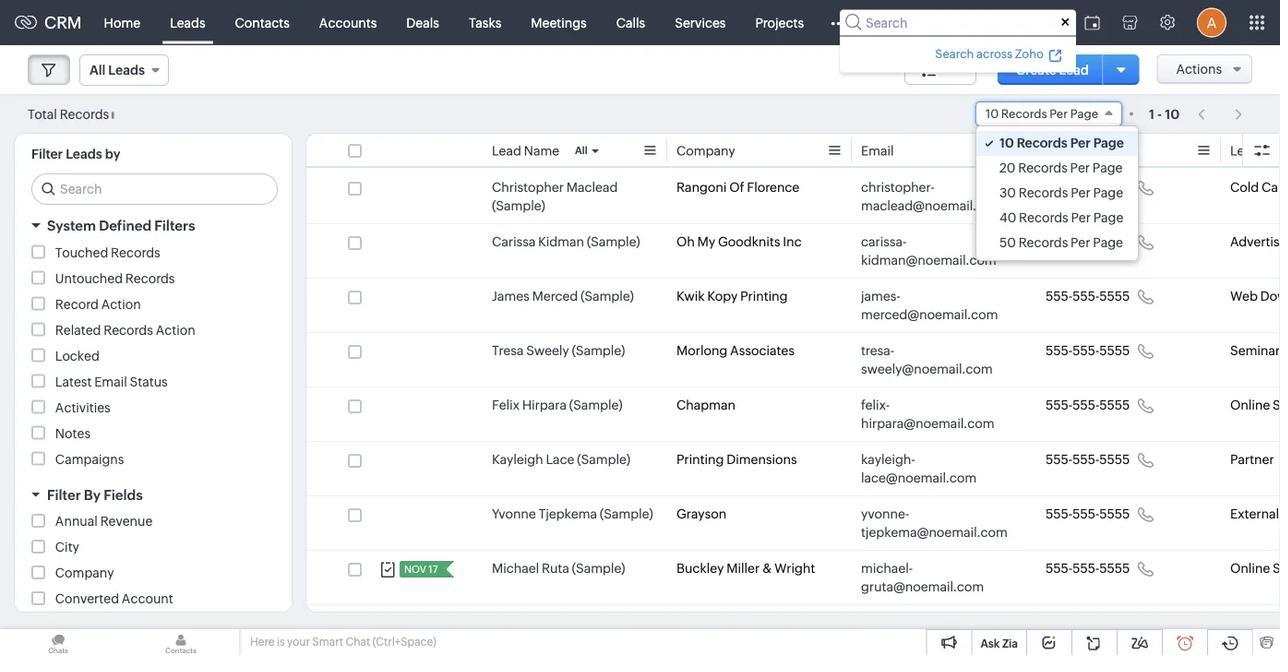 Task type: describe. For each thing, give the bounding box(es) containing it.
system
[[47, 218, 96, 234]]

(sample) for michael ruta (sample)
[[572, 562, 626, 576]]

accounts
[[319, 15, 377, 30]]

yvonne-
[[862, 507, 910, 522]]

rangoni of florence
[[677, 180, 800, 195]]

locked
[[55, 349, 100, 363]]

felix hirpara (sample) link
[[492, 396, 623, 415]]

all leads
[[90, 63, 145, 78]]

50
[[1000, 236, 1017, 250]]

profile element
[[1187, 0, 1238, 45]]

page for 40 records per page option
[[1094, 211, 1124, 225]]

here
[[250, 636, 275, 649]]

sou
[[1263, 144, 1281, 158]]

calendar image
[[1085, 15, 1101, 30]]

signals image
[[1039, 0, 1074, 45]]

s for felix- hirpara@noemail.com
[[1274, 398, 1281, 413]]

michael
[[492, 562, 539, 576]]

record
[[55, 297, 99, 312]]

&
[[763, 562, 772, 576]]

fields
[[104, 487, 143, 503]]

kayleigh-
[[862, 453, 916, 467]]

meetings link
[[517, 0, 602, 45]]

5555 for carissa- kidman@noemail.com
[[1100, 235, 1131, 249]]

james merced (sample)
[[492, 289, 634, 304]]

All Leads field
[[79, 54, 169, 86]]

total records
[[28, 107, 109, 121]]

(sample) for yvonne tjepkema (sample)
[[600, 507, 654, 522]]

chapman
[[677, 398, 736, 413]]

row group containing christopher maclead (sample)
[[307, 170, 1281, 656]]

(sample) for kayleigh lace (sample)
[[577, 453, 631, 467]]

10 records per page option
[[977, 131, 1139, 156]]

Search field
[[840, 10, 1077, 36]]

home link
[[89, 0, 155, 45]]

untouched
[[55, 271, 123, 286]]

external
[[1231, 507, 1280, 522]]

contacts
[[235, 15, 290, 30]]

s for michael- gruta@noemail.com
[[1274, 562, 1281, 576]]

leads for filter leads by
[[66, 147, 102, 162]]

phone
[[1046, 144, 1085, 158]]

deals link
[[392, 0, 454, 45]]

filter leads by
[[31, 147, 120, 162]]

record action
[[55, 297, 141, 312]]

tresa-
[[862, 344, 895, 358]]

crm
[[44, 13, 82, 32]]

40 records per page option
[[977, 206, 1139, 231]]

james merced (sample) link
[[492, 287, 634, 306]]

nov
[[405, 564, 427, 576]]

christopher maclead (sample)
[[492, 180, 618, 213]]

1 horizontal spatial email
[[862, 144, 895, 158]]

christopher
[[492, 180, 564, 195]]

touched
[[55, 245, 108, 260]]

online for felix- hirpara@noemail.com
[[1231, 398, 1271, 413]]

james-
[[862, 289, 901, 304]]

status
[[130, 374, 168, 389]]

per inside field
[[1050, 107, 1069, 121]]

buckley
[[677, 562, 724, 576]]

all for all leads
[[90, 63, 106, 78]]

-
[[1158, 107, 1163, 121]]

17
[[429, 564, 438, 576]]

records down the phone
[[1019, 161, 1068, 175]]

of
[[730, 180, 745, 195]]

lead for lead name
[[492, 144, 522, 158]]

kayleigh lace (sample)
[[492, 453, 631, 467]]

records up the 20 records per page option
[[1018, 136, 1068, 151]]

gruta@noemail.com
[[862, 580, 985, 595]]

search
[[936, 47, 975, 60]]

1 vertical spatial action
[[156, 323, 195, 338]]

sweely@noemail.com
[[862, 362, 993, 377]]

records down touched records
[[125, 271, 175, 286]]

printing dimensions
[[677, 453, 798, 467]]

felix-
[[862, 398, 890, 413]]

ask zia
[[981, 638, 1019, 650]]

lead for lead sou
[[1231, 144, 1261, 158]]

10 inside field
[[986, 107, 999, 121]]

michael-
[[862, 562, 913, 576]]

wright
[[775, 562, 816, 576]]

ask
[[981, 638, 1000, 650]]

5555 for james- merced@noemail.com
[[1100, 289, 1131, 304]]

associates
[[731, 344, 795, 358]]

yvonne- tjepkema@noemail.com link
[[862, 505, 1009, 542]]

555-555-5555 for michael- gruta@noemail.com
[[1046, 562, 1131, 576]]

dow
[[1261, 289, 1281, 304]]

555-555-5555 for kayleigh- lace@noemail.com
[[1046, 453, 1131, 467]]

30
[[1000, 186, 1017, 200]]

touched records
[[55, 245, 160, 260]]

accounts link
[[305, 0, 392, 45]]

10 right -
[[1166, 107, 1180, 121]]

hirpara@noemail.com
[[862, 417, 995, 431]]

carissa
[[492, 235, 536, 249]]

filter by fields button
[[15, 479, 292, 512]]

notes
[[55, 426, 91, 441]]

chat
[[346, 636, 370, 649]]

40
[[1000, 211, 1017, 225]]

5555 for kayleigh- lace@noemail.com
[[1100, 453, 1131, 467]]

james
[[492, 289, 530, 304]]

michael ruta (sample)
[[492, 562, 626, 576]]

michael- gruta@noemail.com link
[[862, 560, 1009, 597]]

inc
[[783, 235, 802, 249]]

0 vertical spatial company
[[677, 144, 736, 158]]

(sample) for tresa sweely (sample)
[[572, 344, 626, 358]]

1 horizontal spatial printing
[[741, 289, 788, 304]]

maclead@noemail.com
[[862, 199, 1004, 213]]

merced
[[532, 289, 578, 304]]

smart
[[312, 636, 344, 649]]

Search text field
[[32, 175, 277, 204]]

lead inside 'button'
[[1060, 62, 1090, 77]]

per for 40 records per page option
[[1072, 211, 1092, 225]]

0 horizontal spatial action
[[101, 297, 141, 312]]

tresa- sweely@noemail.com
[[862, 344, 993, 377]]

555-555-5555 for christopher- maclead@noemail.com
[[1046, 180, 1131, 195]]

felix
[[492, 398, 520, 413]]

online s for felix- hirpara@noemail.com
[[1231, 398, 1281, 413]]

kidman@noemail.com
[[862, 253, 997, 268]]

10 records per page inside field
[[986, 107, 1099, 121]]

here is your smart chat (ctrl+space)
[[250, 636, 437, 649]]

records down 40 records per page option
[[1019, 236, 1069, 250]]

by
[[105, 147, 120, 162]]

online for michael- gruta@noemail.com
[[1231, 562, 1271, 576]]



Task type: vqa. For each thing, say whether or not it's contained in the screenshot.


Task type: locate. For each thing, give the bounding box(es) containing it.
1 vertical spatial online s
[[1231, 562, 1281, 576]]

10 records per page inside option
[[1000, 136, 1125, 151]]

page up '10 records per page' option
[[1071, 107, 1099, 121]]

s down seminar
[[1274, 398, 1281, 413]]

lead left sou
[[1231, 144, 1261, 158]]

per down 40 records per page
[[1071, 236, 1091, 250]]

leads right 'home' link
[[170, 15, 206, 30]]

1 vertical spatial leads
[[108, 63, 145, 78]]

felix- hirpara@noemail.com link
[[862, 396, 1009, 433]]

account
[[122, 592, 173, 607]]

2 s from the top
[[1274, 562, 1281, 576]]

2 horizontal spatial lead
[[1231, 144, 1261, 158]]

grayson
[[677, 507, 727, 522]]

action up related records action
[[101, 297, 141, 312]]

0 vertical spatial leads
[[170, 15, 206, 30]]

0 horizontal spatial lead
[[492, 144, 522, 158]]

records
[[60, 107, 109, 121], [1002, 107, 1048, 121], [1018, 136, 1068, 151], [1019, 161, 1068, 175], [1019, 186, 1069, 200], [1020, 211, 1069, 225], [1019, 236, 1069, 250], [111, 245, 160, 260], [125, 271, 175, 286], [104, 323, 153, 338]]

yvonne tjepkema (sample) link
[[492, 505, 654, 524]]

1 vertical spatial online
[[1231, 562, 1271, 576]]

morlong associates
[[677, 344, 795, 358]]

filter by fields
[[47, 487, 143, 503]]

carissa-
[[862, 235, 907, 249]]

4 555-555-5555 from the top
[[1046, 344, 1131, 358]]

campaigns
[[55, 452, 124, 467]]

per for the 20 records per page option
[[1071, 161, 1091, 175]]

records down the 20 records per page option
[[1019, 186, 1069, 200]]

(sample) right kidman
[[587, 235, 641, 249]]

create menu image
[[994, 0, 1039, 45]]

leads link
[[155, 0, 220, 45]]

1 vertical spatial 10 records per page
[[1000, 136, 1125, 151]]

per down the phone
[[1071, 161, 1091, 175]]

james- merced@noemail.com
[[862, 289, 999, 322]]

(sample) inside christopher maclead (sample)
[[492, 199, 546, 213]]

online s for michael- gruta@noemail.com
[[1231, 562, 1281, 576]]

1
[[1150, 107, 1155, 121]]

per up '10 records per page' option
[[1050, 107, 1069, 121]]

0 vertical spatial online
[[1231, 398, 1271, 413]]

lace@noemail.com
[[862, 471, 977, 486]]

0 vertical spatial filter
[[31, 147, 63, 162]]

christopher-
[[862, 180, 935, 195]]

create lead button
[[998, 54, 1108, 85]]

7 5555 from the top
[[1100, 507, 1131, 522]]

action up status
[[156, 323, 195, 338]]

leads left by
[[66, 147, 102, 162]]

email up christopher-
[[862, 144, 895, 158]]

(sample) right tjepkema
[[600, 507, 654, 522]]

0 horizontal spatial company
[[55, 566, 114, 581]]

filter for filter by fields
[[47, 487, 81, 503]]

0 vertical spatial all
[[90, 63, 106, 78]]

555-555-5555 for yvonne- tjepkema@noemail.com
[[1046, 507, 1131, 522]]

s down external
[[1274, 562, 1281, 576]]

5 555-555-5555 from the top
[[1046, 398, 1131, 413]]

1 vertical spatial filter
[[47, 487, 81, 503]]

10 records per page up 20 records per page
[[1000, 136, 1125, 151]]

30 records per page option
[[977, 181, 1139, 206]]

1 vertical spatial printing
[[677, 453, 724, 467]]

cold cal
[[1231, 180, 1281, 195]]

page up 30 records per page
[[1093, 161, 1123, 175]]

0 vertical spatial email
[[862, 144, 895, 158]]

crm link
[[15, 13, 82, 32]]

online down external
[[1231, 562, 1271, 576]]

555-555-5555 for carissa- kidman@noemail.com
[[1046, 235, 1131, 249]]

6 555-555-5555 from the top
[[1046, 453, 1131, 467]]

555-555-5555 for james- merced@noemail.com
[[1046, 289, 1131, 304]]

page inside field
[[1071, 107, 1099, 121]]

20 records per page
[[1000, 161, 1123, 175]]

s
[[1274, 398, 1281, 413], [1274, 562, 1281, 576]]

(sample) for carissa kidman (sample)
[[587, 235, 641, 249]]

web
[[1231, 289, 1259, 304]]

page for the 20 records per page option
[[1093, 161, 1123, 175]]

per for 30 records per page option
[[1071, 186, 1091, 200]]

seminar
[[1231, 344, 1281, 358]]

list box
[[977, 127, 1139, 260]]

christopher- maclead@noemail.com
[[862, 180, 1004, 213]]

online up partner
[[1231, 398, 1271, 413]]

all up maclead
[[575, 145, 588, 157]]

page for '10 records per page' option
[[1094, 136, 1125, 151]]

latest email status
[[55, 374, 168, 389]]

lead name
[[492, 144, 560, 158]]

meetings
[[531, 15, 587, 30]]

20
[[1000, 161, 1016, 175]]

5555 for yvonne- tjepkema@noemail.com
[[1100, 507, 1131, 522]]

0 vertical spatial printing
[[741, 289, 788, 304]]

loading image
[[112, 112, 121, 119]]

3 5555 from the top
[[1100, 289, 1131, 304]]

system defined filters
[[47, 218, 195, 234]]

(sample) down christopher
[[492, 199, 546, 213]]

filter left the by
[[47, 487, 81, 503]]

10 down across
[[986, 107, 999, 121]]

filter for filter leads by
[[31, 147, 63, 162]]

555-555-5555 for felix- hirpara@noemail.com
[[1046, 398, 1131, 413]]

cold
[[1231, 180, 1260, 195]]

lead right create
[[1060, 62, 1090, 77]]

revenue
[[100, 514, 153, 529]]

actions
[[1177, 62, 1223, 77]]

felix hirpara (sample)
[[492, 398, 623, 413]]

deals
[[407, 15, 440, 30]]

555-555-5555 for tresa- sweely@noemail.com
[[1046, 344, 1131, 358]]

(sample) right hirpara
[[570, 398, 623, 413]]

50 records per page option
[[977, 231, 1139, 256]]

company up the rangoni
[[677, 144, 736, 158]]

(sample) for christopher maclead (sample)
[[492, 199, 546, 213]]

row group
[[307, 170, 1281, 656]]

5555 for michael- gruta@noemail.com
[[1100, 562, 1131, 576]]

8 555-555-5555 from the top
[[1046, 562, 1131, 576]]

converted account
[[55, 592, 173, 607]]

lead
[[1060, 62, 1090, 77], [492, 144, 522, 158], [1231, 144, 1261, 158]]

leads for all leads
[[108, 63, 145, 78]]

10 records per page up '10 records per page' option
[[986, 107, 1099, 121]]

all for all
[[575, 145, 588, 157]]

page right the phone
[[1094, 136, 1125, 151]]

oh my goodknits inc
[[677, 235, 802, 249]]

20 records per page option
[[977, 156, 1139, 181]]

5555 for tresa- sweely@noemail.com
[[1100, 344, 1131, 358]]

search across zoho link
[[933, 44, 1066, 63]]

records inside field
[[1002, 107, 1048, 121]]

1 horizontal spatial company
[[677, 144, 736, 158]]

zoho
[[1016, 47, 1045, 60]]

page down 30 records per page
[[1094, 211, 1124, 225]]

defined
[[99, 218, 152, 234]]

page
[[1071, 107, 1099, 121], [1094, 136, 1125, 151], [1093, 161, 1123, 175], [1094, 186, 1124, 200], [1094, 211, 1124, 225], [1094, 236, 1124, 250]]

nov 17
[[405, 564, 438, 576]]

5555 for felix- hirpara@noemail.com
[[1100, 398, 1131, 413]]

2 online s from the top
[[1231, 562, 1281, 576]]

1 555-555-5555 from the top
[[1046, 180, 1131, 195]]

latest
[[55, 374, 92, 389]]

0 vertical spatial s
[[1274, 398, 1281, 413]]

records down record action
[[104, 323, 153, 338]]

(sample) right 'sweely'
[[572, 344, 626, 358]]

None field
[[905, 54, 977, 85]]

yvonne
[[492, 507, 536, 522]]

(sample) for james merced (sample)
[[581, 289, 634, 304]]

1 horizontal spatial leads
[[108, 63, 145, 78]]

10 up 20
[[1000, 136, 1015, 151]]

florence
[[747, 180, 800, 195]]

leads up loading icon
[[108, 63, 145, 78]]

1 vertical spatial all
[[575, 145, 588, 157]]

maclead
[[567, 180, 618, 195]]

per down 30 records per page
[[1072, 211, 1092, 225]]

filters
[[155, 218, 195, 234]]

tasks
[[469, 15, 502, 30]]

company up converted
[[55, 566, 114, 581]]

system defined filters button
[[15, 210, 292, 242]]

0 vertical spatial online s
[[1231, 398, 1281, 413]]

0 vertical spatial action
[[101, 297, 141, 312]]

30 records per page
[[1000, 186, 1124, 200]]

lead left name
[[492, 144, 522, 158]]

partner
[[1231, 453, 1275, 467]]

per up 20 records per page
[[1071, 136, 1091, 151]]

kayleigh- lace@noemail.com
[[862, 453, 977, 486]]

kayleigh
[[492, 453, 544, 467]]

page down 40 records per page
[[1094, 236, 1124, 250]]

records down defined
[[111, 245, 160, 260]]

services
[[675, 15, 726, 30]]

company
[[677, 144, 736, 158], [55, 566, 114, 581]]

2 online from the top
[[1231, 562, 1271, 576]]

5555 for christopher- maclead@noemail.com
[[1100, 180, 1131, 195]]

records down 30 records per page option
[[1020, 211, 1069, 225]]

2 555-555-5555 from the top
[[1046, 235, 1131, 249]]

8 5555 from the top
[[1100, 562, 1131, 576]]

hirpara
[[523, 398, 567, 413]]

related records action
[[55, 323, 195, 338]]

online s
[[1231, 398, 1281, 413], [1231, 562, 1281, 576]]

0 vertical spatial 10 records per page
[[986, 107, 1099, 121]]

online s down external
[[1231, 562, 1281, 576]]

1 online from the top
[[1231, 398, 1271, 413]]

page up 40 records per page
[[1094, 186, 1124, 200]]

per up 40 records per page
[[1071, 186, 1091, 200]]

filter inside dropdown button
[[47, 487, 81, 503]]

page for the 50 records per page option
[[1094, 236, 1124, 250]]

filter down total
[[31, 147, 63, 162]]

(sample)
[[492, 199, 546, 213], [587, 235, 641, 249], [581, 289, 634, 304], [572, 344, 626, 358], [570, 398, 623, 413], [577, 453, 631, 467], [600, 507, 654, 522], [572, 562, 626, 576]]

1 horizontal spatial action
[[156, 323, 195, 338]]

0 horizontal spatial all
[[90, 63, 106, 78]]

1 vertical spatial email
[[94, 374, 127, 389]]

4 5555 from the top
[[1100, 344, 1131, 358]]

online
[[1231, 398, 1271, 413], [1231, 562, 1271, 576]]

calls
[[617, 15, 646, 30]]

kayleigh lace (sample) link
[[492, 451, 631, 469]]

10 Records Per Page field
[[976, 102, 1123, 127]]

1 vertical spatial company
[[55, 566, 114, 581]]

external 
[[1231, 507, 1281, 522]]

(sample) right ruta
[[572, 562, 626, 576]]

profile image
[[1198, 8, 1227, 37]]

Other Modules field
[[819, 8, 859, 37]]

2 5555 from the top
[[1100, 235, 1131, 249]]

printing right kopy
[[741, 289, 788, 304]]

2 vertical spatial leads
[[66, 147, 102, 162]]

1 online s from the top
[[1231, 398, 1281, 413]]

6 5555 from the top
[[1100, 453, 1131, 467]]

christopher maclead (sample) link
[[492, 178, 658, 215]]

1 5555 from the top
[[1100, 180, 1131, 195]]

your
[[287, 636, 310, 649]]

nov 17 link
[[400, 562, 440, 578]]

chats image
[[0, 630, 116, 656]]

activities
[[55, 400, 111, 415]]

0 horizontal spatial email
[[94, 374, 127, 389]]

5 5555 from the top
[[1100, 398, 1131, 413]]

kidman
[[539, 235, 585, 249]]

christopher- maclead@noemail.com link
[[862, 178, 1009, 215]]

michael- gruta@noemail.com
[[862, 562, 985, 595]]

tresa
[[492, 344, 524, 358]]

records up '10 records per page' option
[[1002, 107, 1048, 121]]

ruta
[[542, 562, 570, 576]]

projects
[[756, 15, 804, 30]]

all up the total records
[[90, 63, 106, 78]]

printing up grayson
[[677, 453, 724, 467]]

email right latest
[[94, 374, 127, 389]]

navigation
[[1190, 101, 1253, 127]]

dimensions
[[727, 453, 798, 467]]

leads inside field
[[108, 63, 145, 78]]

list box containing 10 records per page
[[977, 127, 1139, 260]]

calls link
[[602, 0, 661, 45]]

records left loading icon
[[60, 107, 109, 121]]

1 vertical spatial s
[[1274, 562, 1281, 576]]

1 horizontal spatial all
[[575, 145, 588, 157]]

page for 30 records per page option
[[1094, 186, 1124, 200]]

per for '10 records per page' option
[[1071, 136, 1091, 151]]

printing
[[741, 289, 788, 304], [677, 453, 724, 467]]

1 - 10
[[1150, 107, 1180, 121]]

1 s from the top
[[1274, 398, 1281, 413]]

0 horizontal spatial leads
[[66, 147, 102, 162]]

tasks link
[[454, 0, 517, 45]]

carissa kidman (sample) link
[[492, 233, 641, 251]]

10 inside option
[[1000, 136, 1015, 151]]

555-555-5555
[[1046, 180, 1131, 195], [1046, 235, 1131, 249], [1046, 289, 1131, 304], [1046, 344, 1131, 358], [1046, 398, 1131, 413], [1046, 453, 1131, 467], [1046, 507, 1131, 522], [1046, 562, 1131, 576]]

3 555-555-5555 from the top
[[1046, 289, 1131, 304]]

contacts image
[[123, 630, 239, 656]]

advertise
[[1231, 235, 1281, 249]]

all inside field
[[90, 63, 106, 78]]

per for the 50 records per page option
[[1071, 236, 1091, 250]]

50 records per page
[[1000, 236, 1124, 250]]

converted
[[55, 592, 119, 607]]

create
[[1017, 62, 1057, 77]]

7 555-555-5555 from the top
[[1046, 507, 1131, 522]]

(sample) right merced on the top of page
[[581, 289, 634, 304]]

0 horizontal spatial printing
[[677, 453, 724, 467]]

(sample) right the lace
[[577, 453, 631, 467]]

1 horizontal spatial lead
[[1060, 62, 1090, 77]]

(sample) for felix hirpara (sample)
[[570, 398, 623, 413]]

2 horizontal spatial leads
[[170, 15, 206, 30]]

online s down seminar
[[1231, 398, 1281, 413]]

home
[[104, 15, 141, 30]]

size image
[[923, 62, 938, 79]]



